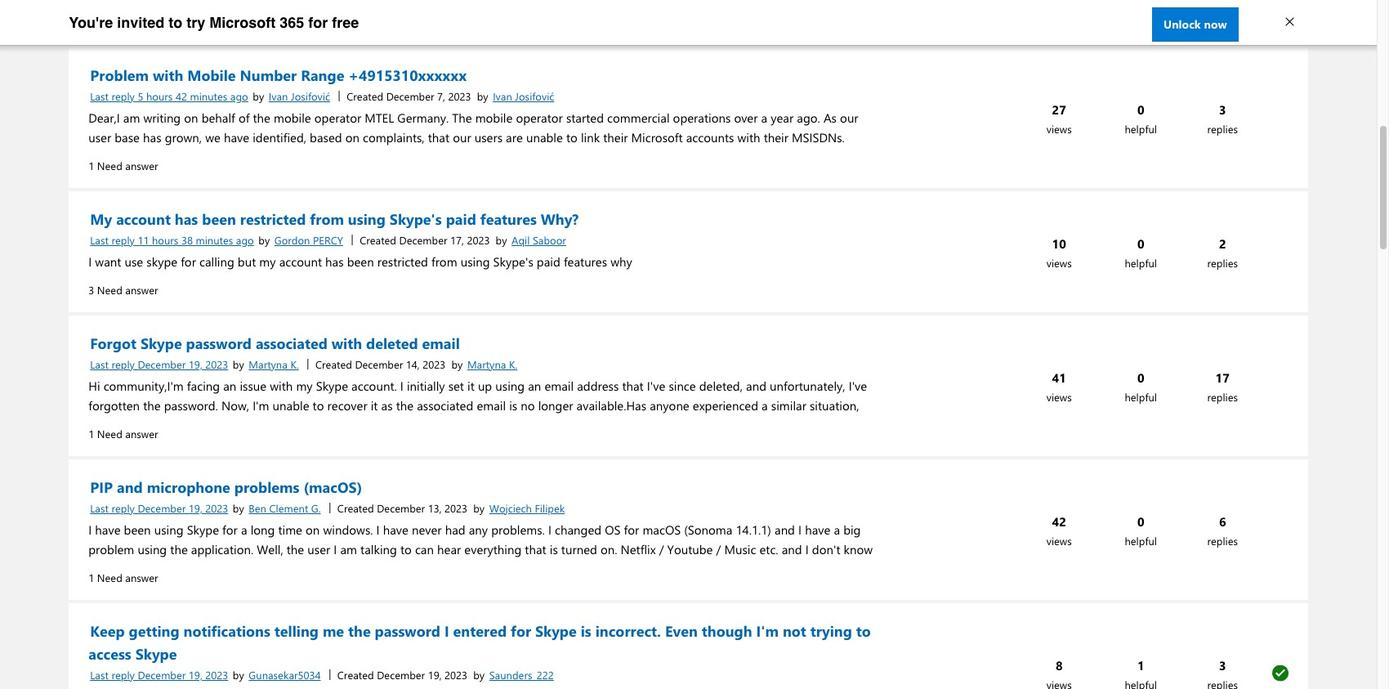 Task type: vqa. For each thing, say whether or not it's contained in the screenshot.


Task type: locate. For each thing, give the bounding box(es) containing it.
1 helpful from the top
[[1125, 121, 1157, 135]]

my account has been restricted from using skype's paid features why? link
[[88, 208, 581, 230]]

2 k. from the left
[[509, 357, 518, 371]]

0 vertical spatial 3 replies element
[[1183, 99, 1264, 139]]

1 horizontal spatial i've
[[849, 378, 867, 394]]

3 inside 3 replies
[[1219, 101, 1227, 117]]

to up guidance
[[313, 397, 324, 414]]

4 last from the top
[[90, 501, 109, 515]]

42 inside 42 views
[[1052, 513, 1067, 529]]

0 horizontal spatial picture
[[352, 561, 390, 577]]

how inside the forgot skype password associated with deleted email last reply december 19, 2023 by martyna k. | created december 14, 2023                  by martyna k. hi community,i'm facing an issue with my skype account. i initially set it up using an email address that i've since deleted, and unfortunately, i've forgotten the password. now, i'm unable to recover it as the associated email is no longer available.has anyone experienced a similar situation, and if so, how did you resolve it? any guidance or suggestions would be highly appreciated. thank you! 1 need answer
[[141, 417, 164, 433]]

4 0 helpful from the top
[[1125, 513, 1157, 547]]

0 horizontal spatial k.
[[290, 357, 299, 371]]

5
[[138, 89, 143, 103]]

answer
[[125, 15, 158, 29], [125, 159, 158, 172], [125, 283, 158, 297], [125, 427, 158, 441], [125, 571, 158, 584]]

3 need from the top
[[97, 283, 122, 297]]

i've
[[647, 378, 666, 394], [849, 378, 867, 394]]

42 views element
[[1019, 511, 1101, 551]]

password inside keep getting notifications telling me the password i entered for skype is incorrect. even though i'm not trying to access skype
[[375, 621, 441, 641]]

0 horizontal spatial associated
[[256, 333, 328, 353]]

i'm left not
[[757, 621, 779, 641]]

3 views from the top
[[1047, 389, 1072, 403]]

i right 14.1.1)
[[799, 521, 802, 538]]

19, inside pip and microphone problems (macos) last reply december 19, 2023 by ben clement g. | created december 13, 2023                  by wojciech filipek i have been using skype for a long time on windows. i have never had any problems. i changed os for macos (sonoma 14.1.1) and i have a big problem using the application. well, the user i am talking to can hear everything that is turned on. netflix / youtube / music etc. and i don't know how to turn it off. i appreciate skype for pip, but picture in picture turns off when browsing fullscreen. whatever i turn on fullscreen, pip automatically shuts off. i have the pip always on top option enabled in skype settings.
[[189, 501, 202, 515]]

talking
[[361, 541, 397, 557]]

1 helpful element
[[1101, 655, 1183, 689]]

been down my account has been restricted from using skype's paid features why? link on the top
[[347, 253, 374, 270]]

appreciate
[[193, 561, 250, 577]]

ivan down problem with mobile number range +4915310xxxxxx link
[[269, 89, 288, 103]]

answer for problem with mobile number range +4915310xxxxxx
[[125, 159, 158, 172]]

saunders_222 link
[[488, 666, 556, 683]]

0 vertical spatial hours
[[146, 89, 173, 103]]

filipek
[[535, 501, 565, 515]]

paid down saboor
[[537, 253, 561, 270]]

0 horizontal spatial how
[[88, 561, 111, 577]]

created inside last reply december 19, 2023 by gunasekar5034 | created december 19, 2023                  by saunders_222
[[337, 668, 374, 682]]

1 vertical spatial been
[[347, 253, 374, 270]]

8 views element
[[1019, 655, 1101, 689]]

guidance
[[293, 417, 343, 433]]

0 vertical spatial password
[[186, 333, 252, 353]]

1 horizontal spatial i'm
[[757, 621, 779, 641]]

1 vertical spatial minutes
[[196, 233, 233, 247]]

unable
[[273, 397, 309, 414]]

1 vertical spatial on
[[727, 561, 741, 577]]

1 need answer for problem with mobile number range +4915310xxxxxx
[[88, 159, 158, 172]]

associated up 'issue'
[[256, 333, 328, 353]]

3 reply from the top
[[112, 357, 135, 371]]

on
[[306, 521, 320, 538], [727, 561, 741, 577], [332, 580, 346, 597]]

account up the 11
[[116, 209, 171, 229]]

0 horizontal spatial is
[[509, 397, 518, 414]]

hear
[[437, 541, 461, 557]]

an up no
[[528, 378, 541, 394]]

14.1.1)
[[736, 521, 772, 538]]

0 helpful element left 2 replies
[[1101, 233, 1183, 273]]

0 helpful element
[[1101, 0, 1183, 5], [1101, 99, 1183, 139], [1101, 233, 1183, 273], [1101, 367, 1183, 407], [1101, 511, 1183, 551]]

10
[[1052, 235, 1067, 251]]

2 horizontal spatial a
[[834, 521, 840, 538]]

reply inside my account has been restricted from using skype's paid features why? last reply 11 hours 38 minutes ago by gordon percy | created december 17, 2023                  by aqil saboor i want use skype for calling but my account has been restricted from using skype's paid features why
[[112, 233, 135, 247]]

in up "option"
[[393, 561, 403, 577]]

1 vertical spatial how
[[88, 561, 111, 577]]

1 vertical spatial is
[[550, 541, 558, 557]]

5 reply from the top
[[112, 668, 135, 682]]

19, down microphone in the bottom left of the page
[[189, 501, 202, 515]]

1 reply from the top
[[112, 89, 135, 103]]

5 answer from the top
[[125, 571, 158, 584]]

1 vertical spatial 1 need answer
[[88, 159, 158, 172]]

2 2023 from the top
[[205, 501, 228, 515]]

2 views from the top
[[1047, 255, 1072, 269]]

but down am
[[330, 561, 349, 577]]

picture down can
[[406, 561, 444, 577]]

how right so,
[[141, 417, 164, 433]]

1 vertical spatial hours
[[152, 233, 178, 247]]

1 horizontal spatial it
[[371, 397, 378, 414]]

0 helpful for pip and microphone problems (macos)
[[1125, 513, 1157, 547]]

password up "facing" at the left bottom
[[186, 333, 252, 353]]

martyna down forgot skype password associated with deleted email link
[[249, 357, 288, 371]]

microphone
[[147, 477, 230, 497]]

to right trying at the right bottom of the page
[[856, 621, 871, 641]]

automatically
[[88, 580, 161, 597]]

38
[[181, 233, 193, 247]]

1 horizontal spatial from
[[432, 253, 457, 270]]

last reply december 19, 2023 link down "getting"
[[88, 666, 230, 683]]

an up the now, at left
[[223, 378, 236, 394]]

1 need answer up my
[[88, 159, 158, 172]]

1 ivan from the left
[[269, 89, 288, 103]]

4 views from the top
[[1047, 533, 1072, 547]]

last down my
[[90, 233, 109, 247]]

/ left the music
[[716, 541, 721, 557]]

4 need from the top
[[97, 427, 122, 441]]

0 vertical spatial last reply december 19, 2023 link
[[88, 356, 230, 373]]

2 martyna k. link from the left
[[466, 356, 519, 373]]

2 vertical spatial is
[[581, 621, 592, 641]]

1 horizontal spatial on
[[332, 580, 346, 597]]

2 1 need answer from the top
[[88, 159, 158, 172]]

last reply december 19, 2023 by gunasekar5034 | created december 19, 2023                  by saunders_222
[[90, 666, 554, 682]]

4 replies element
[[1183, 0, 1264, 5]]

last reply 5 hours 42 minutes ago by ivan josifović | created december 7, 2023                  by ivan josifović
[[90, 87, 554, 103]]

answer right the if
[[125, 427, 158, 441]]

by
[[253, 89, 264, 103], [477, 89, 488, 103], [259, 233, 270, 247], [496, 233, 507, 247], [233, 357, 244, 371], [452, 357, 463, 371], [233, 501, 244, 515], [473, 501, 485, 515], [233, 668, 244, 682], [473, 668, 485, 682]]

3 replies from the top
[[1208, 389, 1238, 403]]

replies for problem with mobile number range +4915310xxxxxx
[[1208, 121, 1238, 135]]

3 helpful from the top
[[1125, 389, 1157, 403]]

1 views from the top
[[1047, 121, 1072, 135]]

1 answer from the top
[[125, 15, 158, 29]]

pip down don't
[[802, 561, 819, 577]]

| inside my account has been restricted from using skype's paid features why? last reply 11 hours 38 minutes ago by gordon percy | created december 17, 2023                  by aqil saboor i want use skype for calling but my account has been restricted from using skype's paid features why
[[351, 231, 354, 245]]

0 helpful element left "6 replies"
[[1101, 511, 1183, 551]]

pip and microphone problems (macos) link
[[88, 476, 364, 499]]

saunders_222
[[489, 668, 554, 682]]

0 horizontal spatial skype's
[[390, 209, 442, 229]]

enabled
[[411, 580, 454, 597]]

3 last reply december 19, 2023 link from the top
[[88, 666, 230, 683]]

last inside my account has been restricted from using skype's paid features why? last reply 11 hours 38 minutes ago by gordon percy | created december 17, 2023                  by aqil saboor i want use skype for calling but my account has been restricted from using skype's paid features why
[[90, 233, 109, 247]]

0 helpful for problem with mobile number range +4915310xxxxxx
[[1125, 101, 1157, 135]]

19, up "facing" at the left bottom
[[189, 357, 202, 371]]

17
[[1216, 369, 1230, 385]]

in
[[393, 561, 403, 577], [457, 580, 467, 597]]

up
[[478, 378, 492, 394]]

0 vertical spatial features
[[480, 209, 537, 229]]

4 helpful from the top
[[1125, 533, 1157, 547]]

0 horizontal spatial 42
[[176, 89, 187, 103]]

password inside the forgot skype password associated with deleted email last reply december 19, 2023 by martyna k. | created december 14, 2023                  by martyna k. hi community,i'm facing an issue with my skype account. i initially set it up using an email address that i've since deleted, and unfortunately, i've forgotten the password. now, i'm unable to recover it as the associated email is no longer available.has anyone experienced a similar situation, and if so, how did you resolve it? any guidance or suggestions would be highly appreciated. thank you! 1 need answer
[[186, 333, 252, 353]]

0 vertical spatial that
[[622, 378, 644, 394]]

2023 up "facing" at the left bottom
[[205, 357, 228, 371]]

0 vertical spatial how
[[141, 417, 164, 433]]

4 answer from the top
[[125, 427, 158, 441]]

gunasekar5034
[[249, 668, 321, 682]]

1 last from the top
[[90, 89, 109, 103]]

the down time
[[287, 541, 304, 557]]

range
[[301, 65, 344, 85]]

2 0 from the top
[[1138, 235, 1145, 251]]

2 ivan from the left
[[493, 89, 512, 103]]

/
[[659, 541, 664, 557], [716, 541, 721, 557]]

for inside my account has been restricted from using skype's paid features why? last reply 11 hours 38 minutes ago by gordon percy | created december 17, 2023                  by aqil saboor i want use skype for calling but my account has been restricted from using skype's paid features why
[[181, 253, 196, 270]]

0 horizontal spatial /
[[659, 541, 664, 557]]

0 horizontal spatial on
[[306, 521, 320, 538]]

hours right the 11
[[152, 233, 178, 247]]

turn down youtube
[[701, 561, 724, 577]]

from down 17,
[[432, 253, 457, 270]]

1 0 helpful from the top
[[1125, 101, 1157, 135]]

i inside keep getting notifications telling me the password i entered for skype is incorrect. even though i'm not trying to access skype
[[445, 621, 449, 641]]

address
[[577, 378, 619, 394]]

0 horizontal spatial my
[[259, 253, 276, 270]]

2 vertical spatial been
[[124, 521, 151, 538]]

restricted up gordon
[[240, 209, 306, 229]]

1 last reply december 19, 2023 link from the top
[[88, 356, 230, 373]]

6 replies element
[[1183, 511, 1264, 551]]

os
[[605, 521, 621, 538]]

it?
[[253, 417, 266, 433]]

1 need answer up problem
[[88, 15, 158, 29]]

1 horizontal spatial is
[[550, 541, 558, 557]]

0 for pip and microphone problems (macos)
[[1138, 513, 1145, 529]]

3 for 3 need answer
[[88, 283, 94, 297]]

0 for my account has been restricted from using skype's paid features why?
[[1138, 235, 1145, 251]]

42
[[176, 89, 187, 103], [1052, 513, 1067, 529]]

last inside last reply 5 hours 42 minutes ago by ivan josifović | created december 7, 2023                  by ivan josifović
[[90, 89, 109, 103]]

3 1 need answer from the top
[[88, 571, 158, 584]]

8
[[1056, 656, 1063, 673]]

2 turn from the left
[[701, 561, 724, 577]]

problem
[[90, 65, 149, 85]]

email down up
[[477, 397, 506, 414]]

4 0 from the top
[[1138, 513, 1145, 529]]

issue
[[240, 378, 267, 394]]

i'm up it?
[[253, 397, 269, 414]]

from
[[310, 209, 344, 229], [432, 253, 457, 270]]

3
[[1219, 101, 1227, 117], [88, 283, 94, 297], [1219, 656, 1227, 673]]

is up browsing
[[550, 541, 558, 557]]

2 0 helpful element from the top
[[1101, 99, 1183, 139]]

1 horizontal spatial associated
[[417, 397, 473, 414]]

and
[[746, 378, 767, 394], [88, 417, 109, 433], [117, 477, 143, 497], [775, 521, 795, 538], [782, 541, 802, 557]]

minutes down the 'mobile'
[[190, 89, 227, 103]]

1 horizontal spatial paid
[[537, 253, 561, 270]]

i down appreciate
[[217, 580, 220, 597]]

42 inside last reply 5 hours 42 minutes ago by ivan josifović | created december 7, 2023                  by ivan josifović
[[176, 89, 187, 103]]

2 helpful from the top
[[1125, 255, 1157, 269]]

been
[[202, 209, 236, 229], [347, 253, 374, 270], [124, 521, 151, 538]]

incorrect.
[[596, 621, 661, 641]]

1 vertical spatial email
[[545, 378, 574, 394]]

1 horizontal spatial martyna
[[467, 357, 506, 371]]

the
[[143, 397, 161, 414], [396, 397, 414, 414], [170, 541, 188, 557], [287, 541, 304, 557], [252, 580, 270, 597], [348, 621, 371, 641]]

1 vertical spatial 3 replies element
[[1183, 655, 1264, 689]]

2 vertical spatial on
[[332, 580, 346, 597]]

i've up anyone
[[647, 378, 666, 394]]

ago down the 'mobile'
[[230, 89, 248, 103]]

and left the if
[[88, 417, 109, 433]]

0 vertical spatial my
[[259, 253, 276, 270]]

ago inside my account has been restricted from using skype's paid features why? last reply 11 hours 38 minutes ago by gordon percy | created december 17, 2023                  by aqil saboor i want use skype for calling but my account has been restricted from using skype's paid features why
[[236, 233, 254, 247]]

1 ivan josifović link from the left
[[267, 87, 332, 105]]

notifications
[[184, 621, 270, 641]]

helpful for my account has been restricted from using skype's paid features why?
[[1125, 255, 1157, 269]]

1 vertical spatial that
[[525, 541, 547, 557]]

0 vertical spatial 2023
[[205, 357, 228, 371]]

0 horizontal spatial an
[[223, 378, 236, 394]]

2 last reply december 19, 2023 link from the top
[[88, 499, 230, 517]]

1 josifović from the left
[[291, 89, 330, 103]]

how inside pip and microphone problems (macos) last reply december 19, 2023 by ben clement g. | created december 13, 2023                  by wojciech filipek i have been using skype for a long time on windows. i have never had any problems. i changed os for macos (sonoma 14.1.1) and i have a big problem using the application. well, the user i am talking to can hear everything that is turned on. netflix / youtube / music etc. and i don't know how to turn it off. i appreciate skype for pip, but picture in picture turns off when browsing fullscreen. whatever i turn on fullscreen, pip automatically shuts off. i have the pip always on top option enabled in skype settings.
[[88, 561, 111, 577]]

2023 inside last reply december 19, 2023 by gunasekar5034 | created december 19, 2023                  by saunders_222
[[205, 668, 228, 682]]

3 2023 from the top
[[205, 668, 228, 682]]

1 2023 from the top
[[205, 357, 228, 371]]

0 vertical spatial 1 need answer
[[88, 15, 158, 29]]

last reply december 19, 2023 link down microphone in the bottom left of the page
[[88, 499, 230, 517]]

10 views element
[[1019, 233, 1101, 273]]

1 k. from the left
[[290, 357, 299, 371]]

3 replies element
[[1183, 99, 1264, 139], [1183, 655, 1264, 689]]

1 horizontal spatial my
[[296, 378, 313, 394]]

3 0 from the top
[[1138, 369, 1145, 385]]

a left the similar
[[762, 397, 768, 414]]

2 replies
[[1208, 235, 1238, 269]]

2 vertical spatial pip
[[273, 580, 290, 597]]

1 horizontal spatial skype's
[[493, 253, 534, 270]]

2 ivan josifović link from the left
[[491, 87, 556, 105]]

answer down use
[[125, 283, 158, 297]]

3 replies
[[1208, 101, 1238, 135]]

skype
[[140, 333, 182, 353], [316, 378, 348, 394], [187, 521, 219, 538], [253, 561, 285, 577], [471, 580, 503, 597], [535, 621, 577, 641], [135, 644, 177, 664]]

2 reply from the top
[[112, 233, 135, 247]]

last inside the forgot skype password associated with deleted email last reply december 19, 2023 by martyna k. | created december 14, 2023                  by martyna k. hi community,i'm facing an issue with my skype account. i initially set it up using an email address that i've since deleted, and unfortunately, i've forgotten the password. now, i'm unable to recover it as the associated email is no longer available.has anyone experienced a similar situation, and if so, how did you resolve it? any guidance or suggestions would be highly appreciated. thank you! 1 need answer
[[90, 357, 109, 371]]

browsing
[[529, 561, 579, 577]]

shuts
[[164, 580, 192, 597]]

views
[[1047, 121, 1072, 135], [1047, 255, 1072, 269], [1047, 389, 1072, 403], [1047, 533, 1072, 547]]

pip
[[90, 477, 113, 497], [802, 561, 819, 577], [273, 580, 290, 597]]

2 vertical spatial it
[[155, 561, 162, 577]]

last reply december 19, 2023 link up community,i'm
[[88, 356, 230, 373]]

problems.
[[491, 521, 545, 538]]

my inside my account has been restricted from using skype's paid features why? last reply 11 hours 38 minutes ago by gordon percy | created december 17, 2023                  by aqil saboor i want use skype for calling but my account has been restricted from using skype's paid features why
[[259, 253, 276, 270]]

0 horizontal spatial ivan josifović link
[[267, 87, 332, 105]]

1 inside the forgot skype password associated with deleted email last reply december 19, 2023 by martyna k. | created december 14, 2023                  by martyna k. hi community,i'm facing an issue with my skype account. i initially set it up using an email address that i've since deleted, and unfortunately, i've forgotten the password. now, i'm unable to recover it as the associated email is no longer available.has anyone experienced a similar situation, and if so, how did you resolve it? any guidance or suggestions would be highly appreciated. thank you! 1 need answer
[[88, 427, 94, 441]]

2 last from the top
[[90, 233, 109, 247]]

reply inside last reply 5 hours 42 minutes ago by ivan josifović | created december 7, 2023                  by ivan josifović
[[112, 89, 135, 103]]

1 horizontal spatial martyna k. link
[[466, 356, 519, 373]]

gordon percy link
[[273, 231, 345, 248]]

1 vertical spatial has
[[325, 253, 344, 270]]

associated up would
[[417, 397, 473, 414]]

helpful for problem with mobile number range +4915310xxxxxx
[[1125, 121, 1157, 135]]

never
[[412, 521, 442, 538]]

4 reply from the top
[[112, 501, 135, 515]]

off.
[[166, 561, 183, 577], [196, 580, 213, 597]]

1 horizontal spatial that
[[622, 378, 644, 394]]

0 vertical spatial account
[[116, 209, 171, 229]]

(sonoma
[[684, 521, 733, 538]]

hours right 5
[[146, 89, 173, 103]]

with left deleted at left
[[332, 333, 362, 353]]

3 for 3
[[1219, 656, 1227, 673]]

skype down "getting"
[[135, 644, 177, 664]]

saboor
[[533, 233, 566, 247]]

1 vertical spatial restricted
[[377, 253, 428, 270]]

0 horizontal spatial martyna
[[249, 357, 288, 371]]

well,
[[257, 541, 283, 557]]

it left 'as'
[[371, 397, 378, 414]]

0 horizontal spatial i'm
[[253, 397, 269, 414]]

1 vertical spatial features
[[564, 253, 607, 270]]

| down range
[[338, 87, 341, 101]]

created up the windows.
[[337, 501, 374, 515]]

1 replies from the top
[[1208, 121, 1238, 135]]

2023 down pip and microphone problems (macos) link
[[205, 501, 228, 515]]

3 0 helpful element from the top
[[1101, 233, 1183, 273]]

last reply december 19, 2023 link for skype
[[88, 356, 230, 373]]

use
[[125, 253, 143, 270]]

december
[[386, 89, 434, 103], [399, 233, 447, 247], [138, 357, 186, 371], [355, 357, 403, 371], [138, 501, 186, 515], [377, 501, 425, 515], [138, 668, 186, 682], [377, 668, 425, 682]]

1 martyna k. link from the left
[[247, 356, 301, 373]]

19, inside the forgot skype password associated with deleted email last reply december 19, 2023 by martyna k. | created december 14, 2023                  by martyna k. hi community,i'm facing an issue with my skype account. i initially set it up using an email address that i've since deleted, and unfortunately, i've forgotten the password. now, i'm unable to recover it as the associated email is no longer available.has anyone experienced a similar situation, and if so, how did you resolve it? any guidance or suggestions would be highly appreciated. thank you! 1 need answer
[[189, 357, 202, 371]]

by left ben
[[233, 501, 244, 515]]

my
[[259, 253, 276, 270], [296, 378, 313, 394]]

need for my account has been restricted from using skype's paid features why?
[[97, 283, 122, 297]]

last up hi
[[90, 357, 109, 371]]

2 horizontal spatial on
[[727, 561, 741, 577]]

0 helpful right 42 views element
[[1125, 513, 1157, 547]]

when
[[496, 561, 526, 577]]

question marked as answered image
[[1272, 665, 1289, 681]]

1 need from the top
[[97, 15, 122, 29]]

is inside keep getting notifications telling me the password i entered for skype is incorrect. even though i'm not trying to access skype
[[581, 621, 592, 641]]

turn
[[130, 561, 152, 577], [701, 561, 724, 577]]

associated
[[256, 333, 328, 353], [417, 397, 473, 414]]

by up 'issue'
[[233, 357, 244, 371]]

0 helpful right "41 views" element
[[1125, 369, 1157, 403]]

now
[[1204, 16, 1227, 32]]

need
[[97, 15, 122, 29], [97, 159, 122, 172], [97, 283, 122, 297], [97, 427, 122, 441], [97, 571, 122, 584]]

have
[[95, 521, 121, 538], [383, 521, 409, 538], [805, 521, 831, 538], [223, 580, 249, 597]]

0 horizontal spatial from
[[310, 209, 344, 229]]

2 vertical spatial last reply december 19, 2023 link
[[88, 666, 230, 683]]

17 replies element
[[1183, 367, 1264, 407]]

5 last from the top
[[90, 668, 109, 682]]

0 vertical spatial off.
[[166, 561, 183, 577]]

0 helpful for forgot skype password associated with deleted email
[[1125, 369, 1157, 403]]

turn up automatically
[[130, 561, 152, 577]]

0 horizontal spatial off.
[[166, 561, 183, 577]]

0 vertical spatial associated
[[256, 333, 328, 353]]

2023 inside pip and microphone problems (macos) last reply december 19, 2023 by ben clement g. | created december 13, 2023                  by wojciech filipek i have been using skype for a long time on windows. i have never had any problems. i changed os for macos (sonoma 14.1.1) and i have a big problem using the application. well, the user i am talking to can hear everything that is turned on. netflix / youtube / music etc. and i don't know how to turn it off. i appreciate skype for pip, but picture in picture turns off when browsing fullscreen. whatever i turn on fullscreen, pip automatically shuts off. i have the pip always on top option enabled in skype settings.
[[205, 501, 228, 515]]

last down access
[[90, 668, 109, 682]]

the right me
[[348, 621, 371, 641]]

0 vertical spatial email
[[422, 333, 460, 353]]

5 0 helpful element from the top
[[1101, 511, 1183, 551]]

helpful for forgot skype password associated with deleted email
[[1125, 389, 1157, 403]]

i'm
[[253, 397, 269, 414], [757, 621, 779, 641]]

1 picture from the left
[[352, 561, 390, 577]]

1 horizontal spatial password
[[375, 621, 441, 641]]

1 3 replies element from the top
[[1183, 99, 1264, 139]]

have down appreciate
[[223, 580, 249, 597]]

been inside pip and microphone problems (macos) last reply december 19, 2023 by ben clement g. | created december 13, 2023                  by wojciech filipek i have been using skype for a long time on windows. i have never had any problems. i changed os for macos (sonoma 14.1.1) and i have a big problem using the application. well, the user i am talking to can hear everything that is turned on. netflix / youtube / music etc. and i don't know how to turn it off. i appreciate skype for pip, but picture in picture turns off when browsing fullscreen. whatever i turn on fullscreen, pip automatically shuts off. i have the pip always on top option enabled in skype settings.
[[124, 521, 151, 538]]

0 horizontal spatial josifović
[[291, 89, 330, 103]]

by down notifications
[[233, 668, 244, 682]]

fullscreen,
[[745, 561, 799, 577]]

i left want
[[88, 253, 92, 270]]

| inside pip and microphone problems (macos) last reply december 19, 2023 by ben clement g. | created december 13, 2023                  by wojciech filipek i have been using skype for a long time on windows. i have never had any problems. i changed os for macos (sonoma 14.1.1) and i have a big problem using the application. well, the user i am talking to can hear everything that is turned on. netflix / youtube / music etc. and i don't know how to turn it off. i appreciate skype for pip, but picture in picture turns off when browsing fullscreen. whatever i turn on fullscreen, pip automatically shuts off. i have the pip always on top option enabled in skype settings.
[[329, 499, 331, 513]]

1 vertical spatial associated
[[417, 397, 473, 414]]

have up talking at the bottom left of page
[[383, 521, 409, 538]]

not
[[783, 621, 807, 641]]

martyna
[[249, 357, 288, 371], [467, 357, 506, 371]]

3 last from the top
[[90, 357, 109, 371]]

i up talking at the bottom left of page
[[376, 521, 380, 538]]

1 horizontal spatial email
[[477, 397, 506, 414]]

my
[[90, 209, 112, 229]]

for inside keep getting notifications telling me the password i entered for skype is incorrect. even though i'm not trying to access skype
[[511, 621, 531, 641]]

thank
[[589, 417, 621, 433]]

2023 down notifications
[[205, 668, 228, 682]]

2 0 helpful from the top
[[1125, 235, 1157, 269]]

using inside the forgot skype password associated with deleted email last reply december 19, 2023 by martyna k. | created december 14, 2023                  by martyna k. hi community,i'm facing an issue with my skype account. i initially set it up using an email address that i've since deleted, and unfortunately, i've forgotten the password. now, i'm unable to recover it as the associated email is no longer available.has anyone experienced a similar situation, and if so, how did you resolve it? any guidance or suggestions would be highly appreciated. thank you! 1 need answer
[[496, 378, 525, 394]]

1 need answer
[[88, 15, 158, 29], [88, 159, 158, 172], [88, 571, 158, 584]]

0 horizontal spatial email
[[422, 333, 460, 353]]

2 vertical spatial 1 need answer
[[88, 571, 158, 584]]

1 horizontal spatial but
[[330, 561, 349, 577]]

1 0 from the top
[[1138, 101, 1145, 117]]

4 replies from the top
[[1208, 533, 1238, 547]]

0 vertical spatial is
[[509, 397, 518, 414]]

i left don't
[[806, 541, 809, 557]]

1 horizontal spatial an
[[528, 378, 541, 394]]

2 3 replies element from the top
[[1183, 655, 1264, 689]]

0 helpful element for forgot skype password associated with deleted email
[[1101, 367, 1183, 407]]

5 need from the top
[[97, 571, 122, 584]]

| inside the forgot skype password associated with deleted email last reply december 19, 2023 by martyna k. | created december 14, 2023                  by martyna k. hi community,i'm facing an issue with my skype account. i initially set it up using an email address that i've since deleted, and unfortunately, i've forgotten the password. now, i'm unable to recover it as the associated email is no longer available.has anyone experienced a similar situation, and if so, how did you resolve it? any guidance or suggestions would be highly appreciated. thank you! 1 need answer
[[307, 356, 309, 369]]

2 / from the left
[[716, 541, 721, 557]]

2 horizontal spatial email
[[545, 378, 574, 394]]

answer inside the forgot skype password associated with deleted email last reply december 19, 2023 by martyna k. | created december 14, 2023                  by martyna k. hi community,i'm facing an issue with my skype account. i initially set it up using an email address that i've since deleted, and unfortunately, i've forgotten the password. now, i'm unable to recover it as the associated email is no longer available.has anyone experienced a similar situation, and if so, how did you resolve it? any guidance or suggestions would be highly appreciated. thank you! 1 need answer
[[125, 427, 158, 441]]

1 horizontal spatial pip
[[273, 580, 290, 597]]

2 answer from the top
[[125, 159, 158, 172]]

forgotten
[[88, 397, 140, 414]]

2 picture from the left
[[406, 561, 444, 577]]

replies
[[1208, 121, 1238, 135], [1208, 255, 1238, 269], [1208, 389, 1238, 403], [1208, 533, 1238, 547]]

0 helpful right 10 views element
[[1125, 235, 1157, 269]]

| inside last reply 5 hours 42 minutes ago by ivan josifović | created december 7, 2023                  by ivan josifović
[[338, 87, 341, 101]]

i'm inside keep getting notifications telling me the password i entered for skype is incorrect. even though i'm not trying to access skype
[[757, 621, 779, 641]]

0 helpful element for problem with mobile number range +4915310xxxxxx
[[1101, 99, 1183, 139]]

unlock now
[[1164, 16, 1227, 32]]

last up problem
[[90, 501, 109, 515]]

with up unable
[[270, 378, 293, 394]]

0 horizontal spatial i've
[[647, 378, 666, 394]]

0 vertical spatial pip
[[90, 477, 113, 497]]

1 need answer for pip and microphone problems (macos)
[[88, 571, 158, 584]]

problem with mobile number range +4915310xxxxxx link
[[88, 64, 469, 87]]

last
[[90, 89, 109, 103], [90, 233, 109, 247], [90, 357, 109, 371], [90, 501, 109, 515], [90, 668, 109, 682]]

41 views element
[[1019, 367, 1101, 407]]

features left why
[[564, 253, 607, 270]]

1 vertical spatial last reply december 19, 2023 link
[[88, 499, 230, 517]]

application.
[[191, 541, 254, 557]]

need down the forgotten
[[97, 427, 122, 441]]

reply inside last reply december 19, 2023 by gunasekar5034 | created december 19, 2023                  by saunders_222
[[112, 668, 135, 682]]

email up longer
[[545, 378, 574, 394]]

2 need from the top
[[97, 159, 122, 172]]

1 vertical spatial i'm
[[757, 621, 779, 641]]

need down want
[[97, 283, 122, 297]]

did
[[167, 417, 185, 433]]

0 horizontal spatial features
[[480, 209, 537, 229]]

3 0 helpful from the top
[[1125, 369, 1157, 403]]

created down me
[[337, 668, 374, 682]]

0 vertical spatial on
[[306, 521, 320, 538]]

0 helpful for my account has been restricted from using skype's paid features why?
[[1125, 235, 1157, 269]]

2 replies from the top
[[1208, 255, 1238, 269]]

0 vertical spatial it
[[468, 378, 475, 394]]

3 answer from the top
[[125, 283, 158, 297]]

need for pip and microphone problems (macos)
[[97, 571, 122, 584]]

account down gordon percy link
[[279, 253, 322, 270]]

0 vertical spatial 3
[[1219, 101, 1227, 117]]

0 horizontal spatial ivan
[[269, 89, 288, 103]]

that up available.has on the bottom left of the page
[[622, 378, 644, 394]]

hours
[[146, 89, 173, 103], [152, 233, 178, 247]]

that down problems.
[[525, 541, 547, 557]]

4 0 helpful element from the top
[[1101, 367, 1183, 407]]

you're
[[69, 14, 113, 31]]

account.
[[352, 378, 397, 394]]

2 horizontal spatial is
[[581, 621, 592, 641]]

off. up shuts
[[166, 561, 183, 577]]



Task type: describe. For each thing, give the bounding box(es) containing it.
i left am
[[334, 541, 337, 557]]

password.
[[164, 397, 218, 414]]

1 left the invited at the left of the page
[[88, 15, 94, 29]]

with inside problem with mobile number range +4915310xxxxxx link
[[153, 65, 183, 85]]

gordon
[[274, 233, 310, 247]]

problems
[[234, 477, 300, 497]]

keep getting notifications telling me the password i entered for skype is incorrect. even though i'm not trying to access skype
[[88, 621, 871, 664]]

by left gordon
[[259, 233, 270, 247]]

3 need answer
[[88, 283, 158, 297]]

0 helpful element for pip and microphone problems (macos)
[[1101, 511, 1183, 551]]

by down keep getting notifications telling me the password i entered for skype is incorrect. even though i'm not trying to access skype
[[473, 668, 485, 682]]

ago inside last reply 5 hours 42 minutes ago by ivan josifović | created december 7, 2023                  by ivan josifović
[[230, 89, 248, 103]]

have up problem
[[95, 521, 121, 538]]

am
[[340, 541, 357, 557]]

created inside last reply 5 hours 42 minutes ago by ivan josifović | created december 7, 2023                  by ivan josifović
[[347, 89, 383, 103]]

replies for forgot skype password associated with deleted email
[[1208, 389, 1238, 403]]

for right os
[[624, 521, 639, 538]]

1 vertical spatial paid
[[537, 253, 561, 270]]

access
[[88, 644, 131, 664]]

for left pip,
[[289, 561, 304, 577]]

my account has been restricted from using skype's paid features why? last reply 11 hours 38 minutes ago by gordon percy | created december 17, 2023                  by aqil saboor i want use skype for calling but my account has been restricted from using skype's paid features why
[[88, 209, 632, 270]]

aqil saboor link
[[510, 231, 568, 248]]

hours inside my account has been restricted from using skype's paid features why? last reply 11 hours 38 minutes ago by gordon percy | created december 17, 2023                  by aqil saboor i want use skype for calling but my account has been restricted from using skype's paid features why
[[152, 233, 178, 247]]

0 horizontal spatial a
[[241, 521, 247, 538]]

try
[[187, 14, 205, 31]]

replies for pip and microphone problems (macos)
[[1208, 533, 1238, 547]]

1 horizontal spatial has
[[325, 253, 344, 270]]

can
[[415, 541, 434, 557]]

want
[[95, 253, 121, 270]]

by up any
[[473, 501, 485, 515]]

and left microphone in the bottom left of the page
[[117, 477, 143, 497]]

need for problem with mobile number range +4915310xxxxxx
[[97, 159, 122, 172]]

know
[[844, 541, 873, 557]]

17 replies
[[1208, 369, 1238, 403]]

i inside the forgot skype password associated with deleted email last reply december 19, 2023 by martyna k. | created december 14, 2023                  by martyna k. hi community,i'm facing an issue with my skype account. i initially set it up using an email address that i've since deleted, and unfortunately, i've forgotten the password. now, i'm unable to recover it as the associated email is no longer available.has anyone experienced a similar situation, and if so, how did you resolve it? any guidance or suggestions would be highly appreciated. thank you! 1 need answer
[[400, 378, 404, 394]]

1 vertical spatial from
[[432, 253, 457, 270]]

music
[[725, 541, 756, 557]]

for right 365
[[308, 14, 328, 31]]

helpful for pip and microphone problems (macos)
[[1125, 533, 1157, 547]]

user
[[308, 541, 330, 557]]

unlock
[[1164, 16, 1201, 32]]

facing
[[187, 378, 220, 394]]

skype down off
[[471, 580, 503, 597]]

need inside the forgot skype password associated with deleted email last reply december 19, 2023 by martyna k. | created december 14, 2023                  by martyna k. hi community,i'm facing an issue with my skype account. i initially set it up using an email address that i've since deleted, and unfortunately, i've forgotten the password. now, i'm unable to recover it as the associated email is no longer available.has anyone experienced a similar situation, and if so, how did you resolve it? any guidance or suggestions would be highly appreciated. thank you! 1 need answer
[[97, 427, 122, 441]]

created inside my account has been restricted from using skype's paid features why? last reply 11 hours 38 minutes ago by gordon percy | created december 17, 2023                  by aqil saboor i want use skype for calling but my account has been restricted from using skype's paid features why
[[360, 233, 396, 247]]

19, down notifications
[[189, 668, 202, 682]]

since
[[669, 378, 696, 394]]

reply inside pip and microphone problems (macos) last reply december 19, 2023 by ben clement g. | created december 13, 2023                  by wojciech filipek i have been using skype for a long time on windows. i have never had any problems. i changed os for macos (sonoma 14.1.1) and i have a big problem using the application. well, the user i am talking to can hear everything that is turned on. netflix / youtube / music etc. and i don't know how to turn it off. i appreciate skype for pip, but picture in picture turns off when browsing fullscreen. whatever i turn on fullscreen, pip automatically shuts off. i have the pip always on top option enabled in skype settings.
[[112, 501, 135, 515]]

1 horizontal spatial restricted
[[377, 253, 428, 270]]

1 vertical spatial it
[[371, 397, 378, 414]]

created inside the forgot skype password associated with deleted email last reply december 19, 2023 by martyna k. | created december 14, 2023                  by martyna k. hi community,i'm facing an issue with my skype account. i initially set it up using an email address that i've since deleted, and unfortunately, i've forgotten the password. now, i'm unable to recover it as the associated email is no longer available.has anyone experienced a similar situation, and if so, how did you resolve it? any guidance or suggestions would be highly appreciated. thank you! 1 need answer
[[316, 357, 352, 371]]

or
[[346, 417, 358, 433]]

3 replies element for problem with mobile number range +4915310xxxxxx
[[1183, 99, 1264, 139]]

answer for pip and microphone problems (macos)
[[125, 571, 158, 584]]

ben clement g. link
[[247, 499, 323, 517]]

1 horizontal spatial with
[[270, 378, 293, 394]]

suggestions
[[361, 417, 426, 433]]

available.has
[[577, 397, 647, 414]]

deleted,
[[699, 378, 743, 394]]

time
[[278, 521, 302, 538]]

trying
[[811, 621, 852, 641]]

by down number
[[253, 89, 264, 103]]

1 vertical spatial skype's
[[493, 253, 534, 270]]

on.
[[601, 541, 617, 557]]

0 horizontal spatial has
[[175, 209, 198, 229]]

19, down keep getting notifications telling me the password i entered for skype is incorrect. even though i'm not trying to access skype
[[428, 668, 442, 682]]

and right deleted,
[[746, 378, 767, 394]]

0 helpful element for my account has been restricted from using skype's paid features why?
[[1101, 233, 1183, 273]]

no
[[521, 397, 535, 414]]

macos
[[643, 521, 681, 538]]

views for problem with mobile number range +4915310xxxxxx
[[1047, 121, 1072, 135]]

now,
[[221, 397, 249, 414]]

2 martyna from the left
[[467, 357, 506, 371]]

1 vertical spatial pip
[[802, 561, 819, 577]]

2023 inside the forgot skype password associated with deleted email last reply december 19, 2023 by martyna k. | created december 14, 2023                  by martyna k. hi community,i'm facing an issue with my skype account. i initially set it up using an email address that i've since deleted, and unfortunately, i've forgotten the password. now, i'm unable to recover it as the associated email is no longer available.has anyone experienced a similar situation, and if so, how did you resolve it? any guidance or suggestions would be highly appreciated. thank you! 1 need answer
[[205, 357, 228, 371]]

community,i'm
[[104, 378, 184, 394]]

2 an from the left
[[528, 378, 541, 394]]

1 i've from the left
[[647, 378, 666, 394]]

0 vertical spatial in
[[393, 561, 403, 577]]

for up application.
[[222, 521, 238, 538]]

windows.
[[323, 521, 373, 538]]

1 horizontal spatial in
[[457, 580, 467, 597]]

i down filipek
[[548, 521, 552, 538]]

1 turn from the left
[[130, 561, 152, 577]]

unfortunately,
[[770, 378, 846, 394]]

telling
[[274, 621, 319, 641]]

by right 7,
[[477, 89, 488, 103]]

unlock now link
[[1153, 7, 1239, 42]]

27 views element
[[1019, 99, 1101, 139]]

the down community,i'm
[[143, 397, 161, 414]]

41 views
[[1047, 369, 1072, 403]]

replies for my account has been restricted from using skype's paid features why?
[[1208, 255, 1238, 269]]

1 martyna from the left
[[249, 357, 288, 371]]

17,
[[450, 233, 464, 247]]

i'm inside the forgot skype password associated with deleted email last reply december 19, 2023 by martyna k. | created december 14, 2023                  by martyna k. hi community,i'm facing an issue with my skype account. i initially set it up using an email address that i've since deleted, and unfortunately, i've forgotten the password. now, i'm unable to recover it as the associated email is no longer available.has anyone experienced a similar situation, and if so, how did you resolve it? any guidance or suggestions would be highly appreciated. thank you! 1 need answer
[[253, 397, 269, 414]]

2 i've from the left
[[849, 378, 867, 394]]

0 vertical spatial paid
[[446, 209, 476, 229]]

and right etc.
[[782, 541, 802, 557]]

3 for 3 replies
[[1219, 101, 1227, 117]]

pip,
[[307, 561, 327, 577]]

0 horizontal spatial account
[[116, 209, 171, 229]]

1 vertical spatial off.
[[196, 580, 213, 597]]

i up problem
[[88, 521, 92, 538]]

the right 'as'
[[396, 397, 414, 414]]

to left can
[[400, 541, 412, 557]]

skype up recover
[[316, 378, 348, 394]]

whatever
[[640, 561, 691, 577]]

and up etc.
[[775, 521, 795, 538]]

the inside keep getting notifications telling me the password i entered for skype is incorrect. even though i'm not trying to access skype
[[348, 621, 371, 641]]

last inside last reply december 19, 2023 by gunasekar5034 | created december 19, 2023                  by saunders_222
[[90, 668, 109, 682]]

turns
[[447, 561, 475, 577]]

deleted
[[366, 333, 418, 353]]

is inside the forgot skype password associated with deleted email last reply december 19, 2023 by martyna k. | created december 14, 2023                  by martyna k. hi community,i'm facing an issue with my skype account. i initially set it up using an email address that i've since deleted, and unfortunately, i've forgotten the password. now, i'm unable to recover it as the associated email is no longer available.has anyone experienced a similar situation, and if so, how did you resolve it? any guidance or suggestions would be highly appreciated. thank you! 1 need answer
[[509, 397, 518, 414]]

27 views
[[1047, 101, 1072, 135]]

i down youtube
[[695, 561, 698, 577]]

1 horizontal spatial been
[[202, 209, 236, 229]]

0 for forgot skype password associated with deleted email
[[1138, 369, 1145, 385]]

by up set
[[452, 357, 463, 371]]

anyone
[[650, 397, 690, 414]]

top
[[350, 580, 368, 597]]

that inside pip and microphone problems (macos) last reply december 19, 2023 by ben clement g. | created december 13, 2023                  by wojciech filipek i have been using skype for a long time on windows. i have never had any problems. i changed os for macos (sonoma 14.1.1) and i have a big problem using the application. well, the user i am talking to can hear everything that is turned on. netflix / youtube / music etc. and i don't know how to turn it off. i appreciate skype for pip, but picture in picture turns off when browsing fullscreen. whatever i turn on fullscreen, pip automatically shuts off. i have the pip always on top option enabled in skype settings.
[[525, 541, 547, 557]]

turned
[[561, 541, 597, 557]]

be
[[465, 417, 479, 433]]

1 right 8 views element
[[1138, 656, 1145, 673]]

the up shuts
[[170, 541, 188, 557]]

1 0 helpful element from the top
[[1101, 0, 1183, 5]]

option
[[372, 580, 407, 597]]

last reply december 19, 2023 link for and
[[88, 499, 230, 517]]

problem
[[88, 541, 134, 557]]

that inside the forgot skype password associated with deleted email last reply december 19, 2023 by martyna k. | created december 14, 2023                  by martyna k. hi community,i'm facing an issue with my skype account. i initially set it up using an email address that i've since deleted, and unfortunately, i've forgotten the password. now, i'm unable to recover it as the associated email is no longer available.has anyone experienced a similar situation, and if so, how did you resolve it? any guidance or suggestions would be highly appreciated. thank you! 1 need answer
[[622, 378, 644, 394]]

youtube
[[667, 541, 713, 557]]

is inside pip and microphone problems (macos) last reply december 19, 2023 by ben clement g. | created december 13, 2023                  by wojciech filipek i have been using skype for a long time on windows. i have never had any problems. i changed os for macos (sonoma 14.1.1) and i have a big problem using the application. well, the user i am talking to can hear everything that is turned on. netflix / youtube / music etc. and i don't know how to turn it off. i appreciate skype for pip, but picture in picture turns off when browsing fullscreen. whatever i turn on fullscreen, pip automatically shuts off. i have the pip always on top option enabled in skype settings.
[[550, 541, 558, 557]]

| inside last reply december 19, 2023 by gunasekar5034 | created december 19, 2023                  by saunders_222
[[329, 666, 331, 680]]

skype up application.
[[187, 521, 219, 538]]

december inside my account has been restricted from using skype's paid features why? last reply 11 hours 38 minutes ago by gordon percy | created december 17, 2023                  by aqil saboor i want use skype for calling but my account has been restricted from using skype's paid features why
[[399, 233, 447, 247]]

had
[[445, 521, 466, 538]]

initially
[[407, 378, 445, 394]]

2 horizontal spatial with
[[332, 333, 362, 353]]

g.
[[311, 501, 321, 515]]

2 horizontal spatial it
[[468, 378, 475, 394]]

minutes inside last reply 5 hours 42 minutes ago by ivan josifović | created december 7, 2023                  by ivan josifović
[[190, 89, 227, 103]]

created inside pip and microphone problems (macos) last reply december 19, 2023 by ben clement g. | created december 13, 2023                  by wojciech filipek i have been using skype for a long time on windows. i have never had any problems. i changed os for macos (sonoma 14.1.1) and i have a big problem using the application. well, the user i am talking to can hear everything that is turned on. netflix / youtube / music etc. and i don't know how to turn it off. i appreciate skype for pip, but picture in picture turns off when browsing fullscreen. whatever i turn on fullscreen, pip automatically shuts off. i have the pip always on top option enabled in skype settings.
[[337, 501, 374, 515]]

any
[[269, 417, 290, 433]]

problem with mobile number range +4915310xxxxxx
[[90, 65, 467, 85]]

why?
[[541, 209, 579, 229]]

skype down settings. at left bottom
[[535, 621, 577, 641]]

skype down well,
[[253, 561, 285, 577]]

but inside pip and microphone problems (macos) last reply december 19, 2023 by ben clement g. | created december 13, 2023                  by wojciech filipek i have been using skype for a long time on windows. i have never had any problems. i changed os for macos (sonoma 14.1.1) and i have a big problem using the application. well, the user i am talking to can hear everything that is turned on. netflix / youtube / music etc. and i don't know how to turn it off. i appreciate skype for pip, but picture in picture turns off when browsing fullscreen. whatever i turn on fullscreen, pip automatically shuts off. i have the pip always on top option enabled in skype settings.
[[330, 561, 349, 577]]

last inside pip and microphone problems (macos) last reply december 19, 2023 by ben clement g. | created december 13, 2023                  by wojciech filipek i have been using skype for a long time on windows. i have never had any problems. i changed os for macos (sonoma 14.1.1) and i have a big problem using the application. well, the user i am talking to can hear everything that is turned on. netflix / youtube / music etc. and i don't know how to turn it off. i appreciate skype for pip, but picture in picture turns off when browsing fullscreen. whatever i turn on fullscreen, pip automatically shuts off. i have the pip always on top option enabled in skype settings.
[[90, 501, 109, 515]]

views for forgot skype password associated with deleted email
[[1047, 389, 1072, 403]]

reply inside the forgot skype password associated with deleted email last reply december 19, 2023 by martyna k. | created december 14, 2023                  by martyna k. hi community,i'm facing an issue with my skype account. i initially set it up using an email address that i've since deleted, and unfortunately, i've forgotten the password. now, i'm unable to recover it as the associated email is no longer available.has anyone experienced a similar situation, and if so, how did you resolve it? any guidance or suggestions would be highly appreciated. thank you! 1 need answer
[[112, 357, 135, 371]]

my inside the forgot skype password associated with deleted email last reply december 19, 2023 by martyna k. | created december 14, 2023                  by martyna k. hi community,i'm facing an issue with my skype account. i initially set it up using an email address that i've since deleted, and unfortunately, i've forgotten the password. now, i'm unable to recover it as the associated email is no longer available.has anyone experienced a similar situation, and if so, how did you resolve it? any guidance or suggestions would be highly appreciated. thank you! 1 need answer
[[296, 378, 313, 394]]

long
[[251, 521, 275, 538]]

0 vertical spatial restricted
[[240, 209, 306, 229]]

1 / from the left
[[659, 541, 664, 557]]

2
[[1219, 235, 1227, 251]]

i up shuts
[[187, 561, 190, 577]]

to inside the forgot skype password associated with deleted email last reply december 19, 2023 by martyna k. | created december 14, 2023                  by martyna k. hi community,i'm facing an issue with my skype account. i initially set it up using an email address that i've since deleted, and unfortunately, i've forgotten the password. now, i'm unable to recover it as the associated email is no longer available.has anyone experienced a similar situation, and if so, how did you resolve it? any guidance or suggestions would be highly appreciated. thank you! 1 need answer
[[313, 397, 324, 414]]

0 horizontal spatial pip
[[90, 477, 113, 497]]

i inside my account has been restricted from using skype's paid features why? last reply 11 hours 38 minutes ago by gordon percy | created december 17, 2023                  by aqil saboor i want use skype for calling but my account has been restricted from using skype's paid features why
[[88, 253, 92, 270]]

keep getting notifications telling me the password i entered for skype is incorrect. even though i'm not trying to access skype link
[[88, 620, 871, 665]]

you!
[[625, 417, 648, 433]]

but inside my account has been restricted from using skype's paid features why? last reply 11 hours 38 minutes ago by gordon percy | created december 17, 2023                  by aqil saboor i want use skype for calling but my account has been restricted from using skype's paid features why
[[238, 253, 256, 270]]

a inside the forgot skype password associated with deleted email last reply december 19, 2023 by martyna k. | created december 14, 2023                  by martyna k. hi community,i'm facing an issue with my skype account. i initially set it up using an email address that i've since deleted, and unfortunately, i've forgotten the password. now, i'm unable to recover it as the associated email is no longer available.has anyone experienced a similar situation, and if so, how did you resolve it? any guidance or suggestions would be highly appreciated. thank you! 1 need answer
[[762, 397, 768, 414]]

have up don't
[[805, 521, 831, 538]]

7,
[[437, 89, 445, 103]]

1 1 need answer from the top
[[88, 15, 158, 29]]

views for my account has been restricted from using skype's paid features why?
[[1047, 255, 1072, 269]]

settings.
[[506, 580, 551, 597]]

1 an from the left
[[223, 378, 236, 394]]

6 replies
[[1208, 513, 1238, 547]]

so,
[[122, 417, 137, 433]]

keep
[[90, 621, 125, 641]]

hi
[[88, 378, 100, 394]]

you
[[188, 417, 208, 433]]

1 down problem
[[88, 571, 94, 584]]

1 up my
[[88, 159, 94, 172]]

free
[[332, 14, 359, 31]]

365
[[280, 14, 304, 31]]

11
[[138, 233, 149, 247]]

by left the aqil
[[496, 233, 507, 247]]

hours inside last reply 5 hours 42 minutes ago by ivan josifović | created december 7, 2023                  by ivan josifović
[[146, 89, 173, 103]]

highly
[[482, 417, 515, 433]]

2 vertical spatial email
[[477, 397, 506, 414]]

13,
[[428, 501, 442, 515]]

situation,
[[810, 397, 859, 414]]

everything
[[465, 541, 522, 557]]

even
[[665, 621, 698, 641]]

to up automatically
[[115, 561, 126, 577]]

answer for my account has been restricted from using skype's paid features why?
[[125, 283, 158, 297]]

0 for problem with mobile number range +4915310xxxxxx
[[1138, 101, 1145, 117]]

microsoft
[[209, 14, 276, 31]]

skype up community,i'm
[[140, 333, 182, 353]]

forgot skype password associated with deleted email last reply december 19, 2023 by martyna k. | created december 14, 2023                  by martyna k. hi community,i'm facing an issue with my skype account. i initially set it up using an email address that i've since deleted, and unfortunately, i've forgotten the password. now, i'm unable to recover it as the associated email is no longer available.has anyone experienced a similar situation, and if so, how did you resolve it? any guidance or suggestions would be highly appreciated. thank you! 1 need answer
[[88, 333, 867, 441]]

3 replies element for keep getting notifications telling me the password i entered for skype is incorrect. even though i'm not trying to access skype
[[1183, 655, 1264, 689]]

1 horizontal spatial account
[[279, 253, 322, 270]]

etc.
[[760, 541, 779, 557]]

the down well,
[[252, 580, 270, 597]]

to left try
[[169, 14, 182, 31]]

2 josifović from the left
[[515, 89, 554, 103]]

to inside keep getting notifications telling me the password i entered for skype is incorrect. even though i'm not trying to access skype
[[856, 621, 871, 641]]

1 horizontal spatial features
[[564, 253, 607, 270]]

december inside last reply 5 hours 42 minutes ago by ivan josifović | created december 7, 2023                  by ivan josifović
[[386, 89, 434, 103]]

minutes inside my account has been restricted from using skype's paid features why? last reply 11 hours 38 minutes ago by gordon percy | created december 17, 2023                  by aqil saboor i want use skype for calling but my account has been restricted from using skype's paid features why
[[196, 233, 233, 247]]

2 replies element
[[1183, 233, 1264, 273]]

views for pip and microphone problems (macos)
[[1047, 533, 1072, 547]]

it inside pip and microphone problems (macos) last reply december 19, 2023 by ben clement g. | created december 13, 2023                  by wojciech filipek i have been using skype for a long time on windows. i have never had any problems. i changed os for macos (sonoma 14.1.1) and i have a big problem using the application. well, the user i am talking to can hear everything that is turned on. netflix / youtube / music etc. and i don't know how to turn it off. i appreciate skype for pip, but picture in picture turns off when browsing fullscreen. whatever i turn on fullscreen, pip automatically shuts off. i have the pip always on top option enabled in skype settings.
[[155, 561, 162, 577]]

wojciech filipek link
[[488, 499, 567, 517]]



